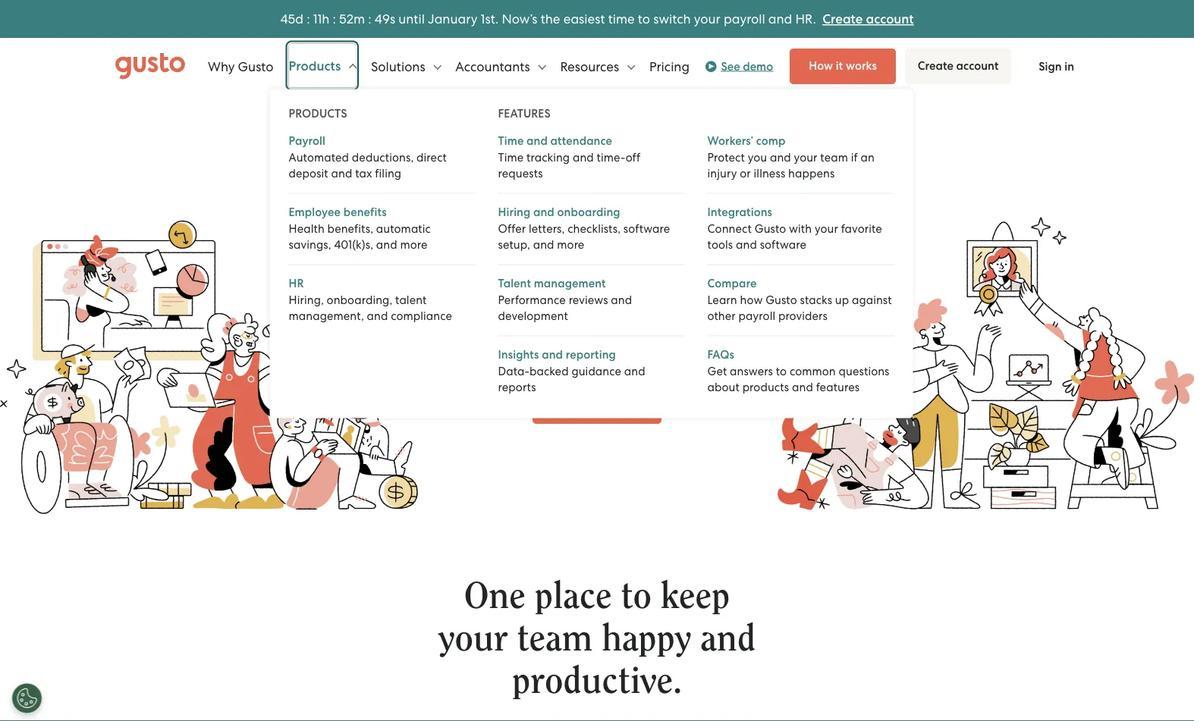 Task type: locate. For each thing, give the bounding box(es) containing it.
more
[[400, 238, 428, 252], [557, 238, 585, 252]]

gusto right why
[[238, 59, 274, 74]]

1 vertical spatial payroll
[[739, 310, 776, 323]]

1 horizontal spatial create
[[823, 11, 863, 27]]

solutions
[[371, 59, 429, 74]]

1 horizontal spatial software
[[760, 238, 807, 252]]

onboarding,
[[327, 294, 393, 307]]

0 vertical spatial payroll
[[724, 11, 766, 26]]

1 horizontal spatial you
[[748, 151, 767, 164]]

benefits,
[[328, 222, 374, 236], [441, 260, 578, 300]]

1 time from the top
[[498, 134, 524, 148]]

your inside workers' comp protect you and your team if an injury or illness happens
[[794, 151, 818, 164]]

reporting
[[566, 348, 616, 362]]

1 vertical spatial hr
[[289, 277, 304, 291]]

1 products from the top
[[289, 58, 344, 74]]

features
[[498, 107, 551, 121]]

the right now's
[[541, 11, 561, 26]]

team up use
[[533, 320, 564, 335]]

1 vertical spatial you
[[612, 338, 633, 353]]

other
[[708, 310, 736, 323]]

the inside a well-supported team is the key to a successful business. with gusto's easy-to-use platform, you can empower your people and push your business forward.
[[579, 320, 599, 335]]

2 products from the top
[[289, 107, 347, 121]]

team down 'place'
[[517, 621, 593, 658]]

platform inside the #1 rated hr platform for payroll, benefits, and more.
[[574, 214, 715, 255]]

0 vertical spatial account
[[866, 11, 914, 27]]

payroll down how in the right top of the page
[[739, 310, 776, 323]]

more down checklists,
[[557, 238, 585, 252]]

your right with
[[815, 222, 839, 236]]

0 vertical spatial products
[[289, 58, 344, 74]]

to up the 'happy'
[[621, 579, 652, 616]]

your down business.
[[722, 338, 748, 353]]

pricing link
[[650, 44, 690, 89]]

get
[[708, 365, 727, 378]]

0 vertical spatial create
[[823, 11, 863, 27]]

setup,
[[498, 238, 530, 252]]

people inside a well-supported team is the key to a successful business. with gusto's easy-to-use platform, you can empower your people and push your business forward.
[[751, 338, 793, 353]]

people up answers
[[751, 338, 793, 353]]

account
[[866, 11, 914, 27], [957, 59, 999, 72], [595, 398, 643, 414]]

create right the works
[[918, 59, 954, 72]]

products down h :
[[289, 58, 344, 74]]

products inside popup button
[[289, 58, 344, 74]]

you up or
[[748, 151, 767, 164]]

team left if in the top of the page
[[821, 151, 849, 164]]

and inside the #1 rated hr platform for payroll, benefits, and more.
[[588, 260, 648, 300]]

offer
[[498, 222, 526, 236]]

0 horizontal spatial you
[[612, 338, 633, 353]]

how it works
[[809, 59, 877, 72]]

4 5 d : 1 1 h : 5 2 m : 4 9 s until january 1st. now's the easiest time to switch your payroll and hr. create account
[[280, 11, 914, 27]]

0 horizontal spatial create account
[[552, 398, 643, 414]]

faqs get answers to common questions about products and features
[[708, 348, 890, 394]]

gusto left with
[[755, 222, 787, 236]]

place
[[535, 579, 612, 616]]

0 horizontal spatial create
[[552, 398, 592, 414]]

people
[[561, 183, 603, 199], [751, 338, 793, 353]]

up
[[836, 294, 849, 307]]

payroll
[[724, 11, 766, 26], [739, 310, 776, 323]]

1 5 from the left
[[288, 11, 295, 26]]

the for the #1 rated hr platform for payroll, benefits, and more.
[[291, 214, 356, 255]]

workers' comp protect you and your team if an injury or illness happens
[[708, 134, 875, 180]]

time and attendance time tracking and time-off requests
[[498, 134, 641, 180]]

0 vertical spatial create account
[[918, 59, 999, 72]]

requests
[[498, 167, 543, 180]]

team
[[821, 151, 849, 164], [533, 320, 564, 335], [517, 621, 593, 658]]

january
[[428, 11, 478, 26]]

time
[[608, 11, 635, 26]]

0 vertical spatial team
[[821, 151, 849, 164]]

more down automatic
[[400, 238, 428, 252]]

1 horizontal spatial create account
[[918, 59, 999, 72]]

create down insights and reporting data-backed guidance and reports
[[552, 398, 592, 414]]

features
[[816, 381, 860, 394]]

1 vertical spatial gusto
[[755, 222, 787, 236]]

happens
[[789, 167, 835, 180]]

integrations
[[708, 206, 773, 219]]

0 vertical spatial the
[[536, 183, 558, 199]]

sign
[[1039, 60, 1062, 73]]

1 horizontal spatial 4
[[375, 11, 382, 26]]

4 left s
[[375, 11, 382, 26]]

resources
[[560, 59, 623, 74]]

sign in
[[1039, 60, 1075, 73]]

a well-supported team is the key to a successful business. with gusto's easy-to-use platform, you can empower your people and push your business forward.
[[401, 320, 793, 371]]

0 vertical spatial hr
[[509, 214, 564, 255]]

2 vertical spatial create
[[552, 398, 592, 414]]

1 horizontal spatial hr
[[509, 214, 564, 255]]

1 horizontal spatial the
[[536, 183, 558, 199]]

hr hiring, onboarding, talent management, and compliance
[[289, 277, 452, 323]]

1 horizontal spatial people
[[751, 338, 793, 353]]

2 vertical spatial account
[[595, 398, 643, 414]]

for
[[725, 214, 771, 255]]

0 horizontal spatial benefits,
[[328, 222, 374, 236]]

benefits, down "setup,"
[[441, 260, 578, 300]]

1 vertical spatial create account
[[552, 398, 643, 414]]

gusto up providers
[[766, 294, 798, 307]]

software inside integrations connect gusto with your favorite tools and software
[[760, 238, 807, 252]]

products up payroll
[[289, 107, 347, 121]]

4 left d :
[[280, 11, 288, 26]]

0 horizontal spatial 5
[[288, 11, 295, 26]]

see demo
[[721, 60, 774, 73]]

0 vertical spatial people
[[561, 183, 603, 199]]

talent
[[498, 277, 531, 291]]

0 horizontal spatial account
[[595, 398, 643, 414]]

to right time
[[638, 11, 651, 26]]

1 vertical spatial create
[[918, 59, 954, 72]]

common
[[790, 365, 836, 378]]

hr inside the hr hiring, onboarding, talent management, and compliance
[[289, 277, 304, 291]]

0 horizontal spatial hr
[[289, 277, 304, 291]]

0 vertical spatial create account link
[[823, 11, 914, 27]]

1 vertical spatial benefits,
[[441, 260, 578, 300]]

the
[[541, 11, 561, 26], [579, 320, 599, 335]]

0 vertical spatial software
[[624, 222, 670, 236]]

accountants
[[456, 59, 534, 74]]

1 vertical spatial time
[[498, 151, 524, 164]]

more inside "employee benefits health benefits, automatic savings, 401(k)s, and more"
[[400, 238, 428, 252]]

2 horizontal spatial account
[[957, 59, 999, 72]]

software
[[624, 222, 670, 236], [760, 238, 807, 252]]

people up 'onboarding'
[[561, 183, 603, 199]]

a
[[641, 320, 649, 335]]

1 horizontal spatial the
[[579, 320, 599, 335]]

2 vertical spatial gusto
[[766, 294, 798, 307]]

2 horizontal spatial create
[[918, 59, 954, 72]]

one
[[464, 579, 526, 616]]

account up the works
[[866, 11, 914, 27]]

0 horizontal spatial 4
[[280, 11, 288, 26]]

workers'
[[708, 134, 754, 148]]

benefits, up 401(k)s,
[[328, 222, 374, 236]]

5 left h :
[[288, 11, 295, 26]]

to left a
[[625, 320, 638, 335]]

time up requests
[[498, 151, 524, 164]]

tools
[[708, 238, 733, 252]]

the
[[536, 183, 558, 199], [291, 214, 356, 255]]

#1
[[365, 214, 405, 255]]

hr.
[[796, 11, 817, 26]]

1 vertical spatial the
[[291, 214, 356, 255]]

0 horizontal spatial software
[[624, 222, 670, 236]]

your up happens
[[794, 151, 818, 164]]

software inside hiring and onboarding offer letters, checklists, software setup, and more
[[624, 222, 670, 236]]

and inside the one place to keep your team happy and productive.
[[701, 621, 756, 658]]

direct
[[417, 151, 447, 164]]

easiest
[[564, 11, 605, 26]]

1 vertical spatial platform
[[574, 214, 715, 255]]

0 vertical spatial platform
[[606, 183, 659, 199]]

tracking
[[527, 151, 570, 164]]

why gusto link
[[208, 44, 274, 89]]

1 1 from the left
[[313, 11, 318, 26]]

payroll up "see demo"
[[724, 11, 766, 26]]

a
[[426, 320, 435, 335]]

to inside the one place to keep your team happy and productive.
[[621, 579, 652, 616]]

401(k)s,
[[334, 238, 373, 252]]

1 4 from the left
[[280, 11, 288, 26]]

platform
[[606, 183, 659, 199], [574, 214, 715, 255]]

to up the products
[[776, 365, 787, 378]]

tiny image
[[709, 64, 715, 69]]

against
[[852, 294, 892, 307]]

account left sign
[[957, 59, 999, 72]]

works
[[846, 59, 877, 72]]

1 vertical spatial software
[[760, 238, 807, 252]]

main element
[[115, 44, 1093, 419]]

the for the people platform
[[536, 183, 558, 199]]

0 horizontal spatial the
[[541, 11, 561, 26]]

comp
[[757, 134, 786, 148]]

checklists,
[[568, 222, 621, 236]]

providers
[[779, 310, 828, 323]]

the people platform
[[536, 183, 659, 199]]

learn
[[708, 294, 738, 307]]

0 vertical spatial gusto
[[238, 59, 274, 74]]

create account link inside 'the #1 rated hr platform for payroll, benefits, and more.' main content
[[533, 388, 662, 424]]

0 vertical spatial you
[[748, 151, 767, 164]]

to-
[[511, 338, 529, 353]]

1 vertical spatial team
[[533, 320, 564, 335]]

your down one
[[439, 621, 508, 658]]

5 right h :
[[339, 11, 347, 26]]

time down features
[[498, 134, 524, 148]]

why
[[208, 59, 235, 74]]

your right switch
[[694, 11, 721, 26]]

benefits, inside "employee benefits health benefits, automatic savings, 401(k)s, and more"
[[328, 222, 374, 236]]

compare
[[708, 277, 757, 291]]

hr
[[509, 214, 564, 255], [289, 277, 304, 291]]

0 horizontal spatial more
[[400, 238, 428, 252]]

1 vertical spatial products
[[289, 107, 347, 121]]

the inside "4 5 d : 1 1 h : 5 2 m : 4 9 s until january 1st. now's the easiest time to switch your payroll and hr. create account"
[[541, 11, 561, 26]]

switch
[[654, 11, 691, 26]]

favorite
[[842, 222, 883, 236]]

0 vertical spatial benefits,
[[328, 222, 374, 236]]

payroll,
[[781, 214, 903, 255]]

2 more from the left
[[557, 238, 585, 252]]

s
[[390, 11, 396, 26]]

0 vertical spatial time
[[498, 134, 524, 148]]

sign in link
[[1021, 49, 1093, 83]]

gusto's
[[433, 338, 475, 353]]

0 vertical spatial the
[[541, 11, 561, 26]]

you inside a well-supported team is the key to a successful business. with gusto's easy-to-use platform, you can empower your people and push your business forward.
[[612, 338, 633, 353]]

1 vertical spatial the
[[579, 320, 599, 335]]

you up business
[[612, 338, 633, 353]]

2
[[347, 11, 354, 26]]

rated
[[415, 214, 499, 255]]

filing
[[375, 167, 402, 180]]

1 horizontal spatial 5
[[339, 11, 347, 26]]

more inside hiring and onboarding offer letters, checklists, software setup, and more
[[557, 238, 585, 252]]

easy-
[[478, 338, 511, 353]]

account down guidance
[[595, 398, 643, 414]]

1 horizontal spatial more
[[557, 238, 585, 252]]

0 horizontal spatial the
[[291, 214, 356, 255]]

the #1 rated hr platform for payroll, benefits, and more. main content
[[0, 95, 1195, 722]]

gusto inside compare learn how gusto stacks up against other payroll providers
[[766, 294, 798, 307]]

payroll automated deductions, direct deposit and tax filing
[[289, 134, 447, 180]]

software down with
[[760, 238, 807, 252]]

the inside the #1 rated hr platform for payroll, benefits, and more.
[[291, 214, 356, 255]]

2 vertical spatial create account link
[[533, 388, 662, 424]]

2 vertical spatial team
[[517, 621, 593, 658]]

1 vertical spatial people
[[751, 338, 793, 353]]

payroll inside compare learn how gusto stacks up against other payroll providers
[[739, 310, 776, 323]]

1 more from the left
[[400, 238, 428, 252]]

1 horizontal spatial benefits,
[[441, 260, 578, 300]]

software right checklists,
[[624, 222, 670, 236]]

the right is
[[579, 320, 599, 335]]

1 vertical spatial account
[[957, 59, 999, 72]]

create right hr.
[[823, 11, 863, 27]]



Task type: vqa. For each thing, say whether or not it's contained in the screenshot.


Task type: describe. For each thing, give the bounding box(es) containing it.
gusto inside integrations connect gusto with your favorite tools and software
[[755, 222, 787, 236]]

management
[[534, 277, 606, 291]]

compliance
[[391, 310, 452, 323]]

team inside the one place to keep your team happy and productive.
[[517, 621, 593, 658]]

team inside a well-supported team is the key to a successful business. with gusto's easy-to-use platform, you can empower your people and push your business forward.
[[533, 320, 564, 335]]

why gusto
[[208, 59, 274, 74]]

deposit
[[289, 167, 328, 180]]

d :
[[295, 11, 310, 26]]

2 4 from the left
[[375, 11, 382, 26]]

team inside workers' comp protect you and your team if an injury or illness happens
[[821, 151, 849, 164]]

how
[[740, 294, 763, 307]]

1 horizontal spatial account
[[866, 11, 914, 27]]

products
[[743, 381, 790, 394]]

more.
[[658, 260, 754, 300]]

an
[[861, 151, 875, 164]]

questions
[[839, 365, 890, 378]]

business.
[[715, 320, 768, 335]]

how it works link
[[790, 49, 897, 84]]

attendance
[[551, 134, 613, 148]]

guidance
[[572, 365, 622, 378]]

and inside "employee benefits health benefits, automatic savings, 401(k)s, and more"
[[376, 238, 397, 252]]

1 vertical spatial create account link
[[906, 49, 1012, 84]]

and inside a well-supported team is the key to a successful business. with gusto's easy-to-use platform, you can empower your people and push your business forward.
[[501, 356, 525, 371]]

products button
[[289, 44, 357, 89]]

in
[[1065, 60, 1075, 73]]

and inside faqs get answers to common questions about products and features
[[792, 381, 814, 394]]

resources button
[[560, 44, 636, 89]]

2 1 from the left
[[318, 11, 322, 26]]

tax
[[355, 167, 372, 180]]

solutions button
[[371, 44, 442, 89]]

or
[[740, 167, 751, 180]]

insights and reporting data-backed guidance and reports
[[498, 348, 646, 394]]

your inside the one place to keep your team happy and productive.
[[439, 621, 508, 658]]

account inside "main" element
[[957, 59, 999, 72]]

your inside integrations connect gusto with your favorite tools and software
[[815, 222, 839, 236]]

create inside 'the #1 rated hr platform for payroll, benefits, and more.' main content
[[552, 398, 592, 414]]

connect
[[708, 222, 752, 236]]

demo
[[743, 60, 774, 73]]

compare learn how gusto stacks up against other payroll providers
[[708, 277, 892, 323]]

payroll inside "4 5 d : 1 1 h : 5 2 m : 4 9 s until january 1st. now's the easiest time to switch your payroll and hr. create account"
[[724, 11, 766, 26]]

letters,
[[529, 222, 565, 236]]

deductions,
[[352, 151, 414, 164]]

push
[[528, 356, 557, 371]]

management,
[[289, 310, 364, 323]]

9
[[382, 11, 390, 26]]

now's
[[502, 11, 538, 26]]

1st.
[[481, 11, 499, 26]]

illness
[[754, 167, 786, 180]]

business
[[589, 356, 640, 371]]

reviews
[[569, 294, 608, 307]]

how
[[809, 59, 834, 72]]

data-
[[498, 365, 530, 378]]

and inside talent management performance reviews and development
[[611, 294, 632, 307]]

m :
[[354, 11, 372, 26]]

hr inside the #1 rated hr platform for payroll, benefits, and more.
[[509, 214, 564, 255]]

to inside "4 5 d : 1 1 h : 5 2 m : 4 9 s until january 1st. now's the easiest time to switch your payroll and hr. create account"
[[638, 11, 651, 26]]

development
[[498, 310, 568, 323]]

hiring
[[498, 206, 531, 219]]

create account inside 'the #1 rated hr platform for payroll, benefits, and more.' main content
[[552, 398, 643, 414]]

your inside "4 5 d : 1 1 h : 5 2 m : 4 9 s until january 1st. now's the easiest time to switch your payroll and hr. create account"
[[694, 11, 721, 26]]

and inside payroll automated deductions, direct deposit and tax filing
[[331, 167, 352, 180]]

time-
[[597, 151, 626, 164]]

integrations connect gusto with your favorite tools and software
[[708, 206, 883, 252]]

automatic
[[376, 222, 431, 236]]

see
[[721, 60, 741, 73]]

and inside workers' comp protect you and your team if an injury or illness happens
[[770, 151, 792, 164]]

it
[[836, 59, 843, 72]]

create inside "main" element
[[918, 59, 954, 72]]

and inside integrations connect gusto with your favorite tools and software
[[736, 238, 757, 252]]

account inside 'the #1 rated hr platform for payroll, benefits, and more.' main content
[[595, 398, 643, 414]]

platform,
[[553, 338, 608, 353]]

the #1 rated hr platform for payroll, benefits, and more.
[[291, 214, 903, 300]]

accountants button
[[456, 44, 546, 89]]

2 time from the top
[[498, 151, 524, 164]]

insights
[[498, 348, 539, 362]]

payroll
[[289, 134, 326, 148]]

supported
[[468, 320, 530, 335]]

your down the platform,
[[560, 356, 586, 371]]

to inside faqs get answers to common questions about products and features
[[776, 365, 787, 378]]

and inside "4 5 d : 1 1 h : 5 2 m : 4 9 s until january 1st. now's the easiest time to switch your payroll and hr. create account"
[[769, 11, 793, 26]]

well-
[[438, 320, 468, 335]]

about
[[708, 381, 740, 394]]

benefits, inside the #1 rated hr platform for payroll, benefits, and more.
[[441, 260, 578, 300]]

with
[[401, 338, 430, 353]]

to inside a well-supported team is the key to a successful business. with gusto's easy-to-use platform, you can empower your people and push your business forward.
[[625, 320, 638, 335]]

onboarding
[[557, 206, 621, 219]]

empower
[[662, 338, 719, 353]]

one place to keep your team happy and productive.
[[439, 579, 756, 701]]

talent management performance reviews and development
[[498, 277, 632, 323]]

backed
[[530, 365, 569, 378]]

use
[[529, 338, 550, 353]]

hiring and onboarding offer letters, checklists, software setup, and more
[[498, 206, 670, 252]]

2 5 from the left
[[339, 11, 347, 26]]

if
[[851, 151, 858, 164]]

protect
[[708, 151, 745, 164]]

create account inside "main" element
[[918, 59, 999, 72]]

0 horizontal spatial people
[[561, 183, 603, 199]]

key
[[602, 320, 622, 335]]

is
[[567, 320, 576, 335]]

pricing
[[650, 59, 690, 74]]

online payroll services, hr, and benefits | gusto image
[[115, 53, 185, 80]]

hiring,
[[289, 294, 324, 307]]

you inside workers' comp protect you and your team if an injury or illness happens
[[748, 151, 767, 164]]

and inside the hr hiring, onboarding, talent management, and compliance
[[367, 310, 388, 323]]

until
[[399, 11, 425, 26]]



